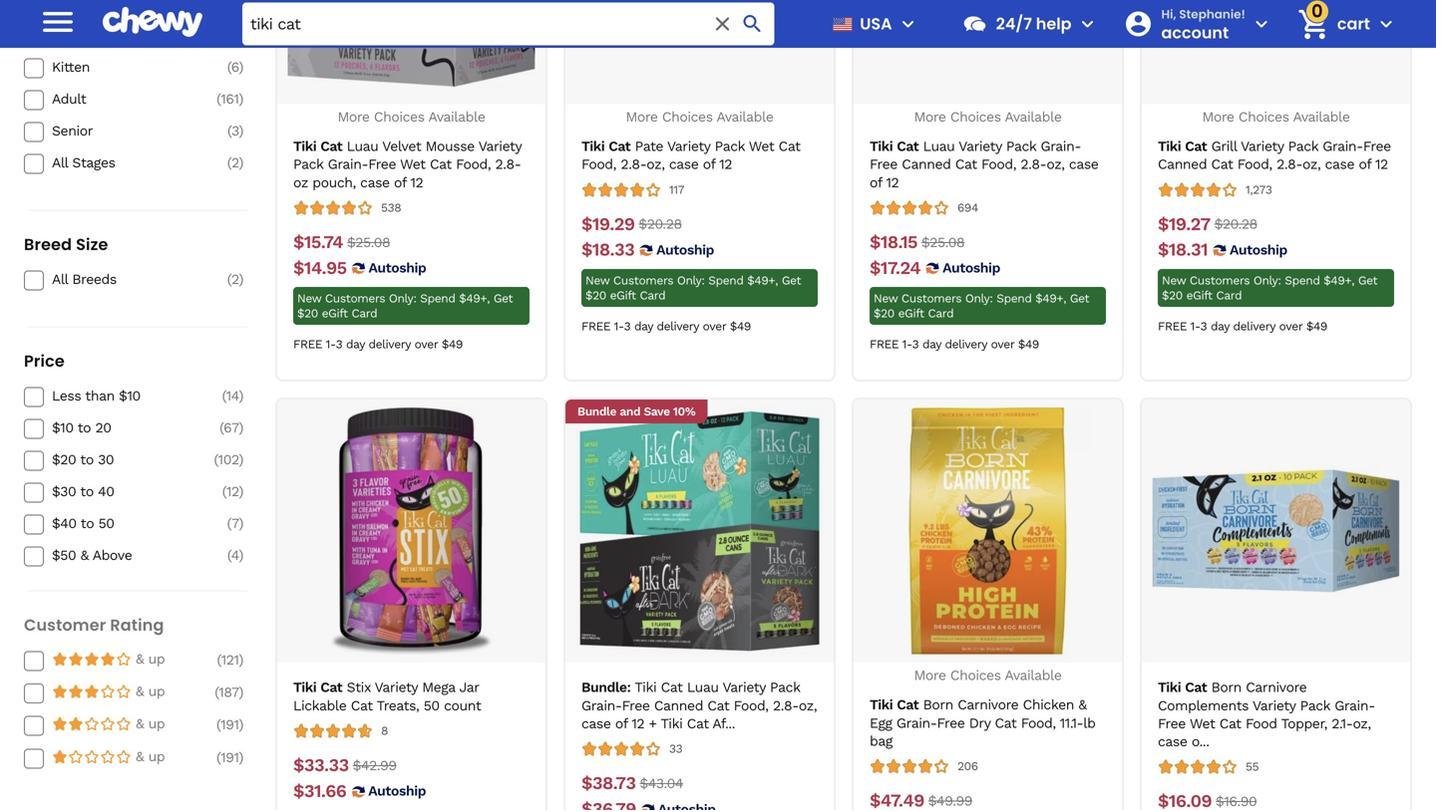 Task type: vqa. For each thing, say whether or not it's contained in the screenshot.
2 associated with All Stages
yes



Task type: describe. For each thing, give the bounding box(es) containing it.
cart menu image
[[1374, 12, 1398, 36]]

variety inside 'born carnivore complements variety pack grain- free wet cat food topper, 2.1-oz, case o...'
[[1252, 698, 1296, 714]]

spend for $17.24
[[997, 292, 1032, 306]]

$19.27 text field
[[1158, 214, 1210, 236]]

$38.73 text field
[[581, 773, 636, 795]]

12 inside pate variety pack wet cat food, 2.8-oz, case of 12
[[719, 156, 732, 173]]

15 ) from the top
[[239, 717, 243, 734]]

delete search image
[[711, 12, 735, 36]]

case inside 'born carnivore complements variety pack grain- free wet cat food topper, 2.1-oz, case o...'
[[1158, 734, 1187, 750]]

of inside grill variety pack grain-free canned cat food, 2.8-oz, case of 12
[[1359, 156, 1371, 173]]

canned for $19.27
[[1158, 156, 1207, 173]]

tiki up +
[[635, 680, 656, 696]]

canned inside tiki cat luau variety pack grain-free canned cat food, 2.8-oz, case of 12 + tiki cat af...
[[654, 698, 703, 714]]

adult link
[[52, 90, 193, 108]]

born for dry
[[923, 697, 953, 714]]

variety inside stix variety mega jar lickable cat treats, 50 count
[[375, 680, 418, 696]]

1 ( 191 ) from the top
[[216, 717, 243, 734]]

2 for all stages
[[231, 155, 239, 171]]

tiki cat born carnivore complements variety pack grain-free wet cat food topper, 2.1-oz, case of 10 image
[[1152, 408, 1400, 655]]

( for $10 to 20
[[220, 420, 224, 436]]

2 & up from the top
[[136, 684, 165, 700]]

2.8- inside luau velvet mousse variety pack grain-free wet cat food, 2.8- oz pouch, case of 12
[[495, 156, 521, 173]]

stix
[[347, 680, 371, 696]]

$14.95 text field
[[293, 258, 347, 279]]

$49+, for $17.24
[[1035, 292, 1066, 306]]

account
[[1161, 21, 1229, 44]]

14 ) from the top
[[239, 685, 243, 701]]

$19.29
[[581, 214, 635, 235]]

$20.28 for $19.29
[[639, 216, 682, 233]]

pate variety pack wet cat food, 2.8-oz, case of 12
[[581, 138, 800, 173]]

tiki cat stix variety mega jar lickable cat treats, 50 count image
[[288, 408, 535, 655]]

$18.33
[[581, 240, 634, 260]]

grill variety pack grain-free canned cat food, 2.8-oz, case of 12
[[1158, 138, 1391, 173]]

variety inside tiki cat luau variety pack grain-free canned cat food, 2.8-oz, case of 12 + tiki cat af...
[[722, 680, 766, 696]]

customer
[[24, 614, 106, 637]]

117
[[669, 183, 684, 197]]

1 ) from the top
[[239, 27, 243, 43]]

( 121 )
[[217, 652, 243, 669]]

new customers only: spend $49+, get $20 egift card for $17.24
[[874, 292, 1089, 321]]

stephanie!
[[1179, 6, 1245, 22]]

4 & up from the top
[[136, 749, 165, 765]]

$10 inside less than $10 link
[[119, 388, 140, 404]]

$43.04 text field
[[640, 773, 683, 795]]

13 ) from the top
[[239, 652, 243, 669]]

customers for $17.24
[[901, 292, 962, 306]]

3 for $15.74
[[336, 338, 342, 352]]

12 inside luau velvet mousse variety pack grain-free wet cat food, 2.8- oz pouch, case of 12
[[410, 174, 423, 191]]

pack inside tiki cat luau variety pack grain-free canned cat food, 2.8-oz, case of 12 + tiki cat af...
[[770, 680, 800, 696]]

case inside grill variety pack grain-free canned cat food, 2.8-oz, case of 12
[[1325, 156, 1354, 173]]

free for luau velvet mousse variety pack grain-free wet cat food, 2.8- oz pouch, case of 12
[[368, 156, 396, 173]]

lb
[[1083, 715, 1095, 732]]

free 1-3 day delivery over $49 for $18.31
[[1158, 320, 1327, 334]]

2 191 from the top
[[221, 750, 239, 766]]

usa
[[860, 12, 892, 35]]

$49+, for $18.33
[[747, 274, 778, 288]]

price
[[24, 350, 65, 373]]

$15.74
[[293, 232, 343, 253]]

$50
[[52, 548, 76, 564]]

to for $40
[[81, 516, 94, 532]]

card for $14.95
[[351, 307, 377, 321]]

Search text field
[[242, 2, 774, 45]]

1 & up from the top
[[136, 651, 165, 668]]

oz, inside tiki cat luau variety pack grain-free canned cat food, 2.8-oz, case of 12 + tiki cat af...
[[799, 698, 817, 714]]

$16.90
[[1216, 794, 1257, 810]]

choices for $18.15
[[950, 109, 1001, 125]]

new customers only: spend $49+, get $20 egift card for $18.31
[[1162, 274, 1377, 303]]

free 1-3 day delivery over $49 for $17.24
[[870, 338, 1039, 352]]

all breeds link
[[52, 271, 193, 289]]

grain- for born carnivore complements variety pack grain- free wet cat food topper, 2.1-oz, case o...
[[1334, 698, 1375, 714]]

born for wet
[[1211, 680, 1241, 696]]

$33.33 $42.99
[[293, 755, 396, 776]]

pack inside luau variety pack grain- free canned cat food, 2.8-oz, case of 12
[[1006, 138, 1036, 155]]

30
[[98, 452, 114, 468]]

hi, stephanie! account
[[1161, 6, 1245, 44]]

$20 to 30
[[52, 452, 114, 468]]

206
[[957, 760, 978, 774]]

& inside born carnivore chicken & egg grain-free dry cat food, 11.1-lb bag
[[1078, 697, 1087, 714]]

oz, inside 'born carnivore complements variety pack grain- free wet cat food topper, 2.1-oz, case o...'
[[1353, 716, 1371, 732]]

spend for $14.95
[[420, 292, 455, 306]]

more choices available for $19.27
[[1202, 109, 1350, 125]]

case inside tiki cat luau variety pack grain-free canned cat food, 2.8-oz, case of 12 + tiki cat af...
[[581, 716, 611, 732]]

6
[[231, 59, 239, 75]]

10 ) from the top
[[239, 484, 243, 500]]

oz, inside grill variety pack grain-free canned cat food, 2.8-oz, case of 12
[[1302, 156, 1321, 173]]

available for $19.29
[[716, 109, 773, 125]]

1- for $18.33
[[614, 320, 624, 334]]

tiki cat luau variety pack grain-free canned cat food, 2.8-oz, case of 12 + tiki cat after dark variety pack canned cat food, 2.8-oz, case of 12 image
[[576, 408, 823, 655]]

egg
[[870, 715, 892, 732]]

2.8- inside tiki cat luau variety pack grain-free canned cat food, 2.8-oz, case of 12 + tiki cat af...
[[773, 698, 799, 714]]

$50 & above link
[[52, 547, 193, 565]]

day for $14.95
[[346, 338, 365, 352]]

$30 to 40
[[52, 484, 114, 500]]

count
[[444, 698, 481, 714]]

694
[[957, 201, 978, 215]]

pate
[[635, 138, 663, 155]]

only: for $17.24
[[965, 292, 993, 306]]

$25.08 text field for $14.95
[[347, 232, 390, 254]]

customers for $14.95
[[325, 292, 385, 306]]

3 for $18.15
[[912, 338, 919, 352]]

1,273
[[1246, 183, 1272, 197]]

11 ) from the top
[[239, 516, 243, 532]]

egift for $18.33
[[610, 289, 636, 303]]

tiki right +
[[661, 716, 683, 732]]

velvet
[[382, 138, 421, 155]]

$20 to 30 link
[[52, 451, 193, 469]]

new for $14.95
[[297, 292, 321, 306]]

tiki cat for luau velvet mousse variety pack grain-free wet cat food, 2.8- oz pouch, case of 12
[[293, 138, 342, 155]]

tiki cat for stix variety mega jar lickable cat treats, 50 count
[[293, 680, 342, 696]]

( 12 )
[[222, 484, 243, 500]]

breed size
[[24, 233, 108, 256]]

$10 to 20
[[52, 420, 111, 436]]

choices up dry on the bottom of page
[[950, 668, 1001, 684]]

delivery for $18.33
[[657, 320, 699, 334]]

3 & up from the top
[[136, 716, 165, 733]]

tiki cat pate variety pack wet cat food, 2.8-oz, case of 12 image
[[576, 0, 823, 96]]

2.1-
[[1332, 716, 1353, 732]]

canned for $18.15
[[902, 156, 951, 173]]

menu image inside usa dropdown button
[[896, 12, 920, 36]]

3 up from the top
[[148, 716, 165, 733]]

senior link
[[52, 122, 193, 140]]

3 ) from the top
[[239, 91, 243, 107]]

$18.33 text field
[[581, 240, 634, 261]]

submit search image
[[741, 12, 764, 36]]

538
[[381, 201, 401, 215]]

more up born carnivore chicken & egg grain-free dry cat food, 11.1-lb bag
[[914, 668, 946, 684]]

than
[[85, 388, 115, 404]]

67
[[224, 420, 239, 436]]

tiki for born carnivore complements variety pack grain- free wet cat food topper, 2.1-oz, case o...
[[1158, 680, 1181, 696]]

$19.27
[[1158, 214, 1210, 235]]

3 up ( 6 )
[[231, 27, 239, 43]]

senior
[[52, 123, 93, 139]]

$49.99 text field
[[928, 791, 972, 811]]

luau variety pack grain- free canned cat food, 2.8-oz, case of 12
[[870, 138, 1098, 191]]

tiki for luau variety pack grain- free canned cat food, 2.8-oz, case of 12
[[870, 138, 893, 155]]

pack inside 'born carnivore complements variety pack grain- free wet cat food topper, 2.1-oz, case o...'
[[1300, 698, 1330, 714]]

187
[[219, 685, 239, 701]]

egift for $14.95
[[322, 307, 348, 321]]

free for $17.24
[[870, 338, 899, 352]]

grain- for born carnivore chicken & egg grain-free dry cat food, 11.1-lb bag
[[896, 715, 937, 732]]

above
[[92, 548, 132, 564]]

more for $15.74
[[337, 109, 370, 125]]

( for senior
[[227, 123, 231, 139]]

stages
[[72, 155, 115, 171]]

breeds
[[72, 271, 117, 288]]

card for $18.33
[[640, 289, 665, 303]]

bundle
[[577, 405, 616, 419]]

available up the chicken
[[1005, 668, 1062, 684]]

$20.28 text field for $19.29
[[639, 214, 682, 236]]

$49.99
[[928, 793, 972, 810]]

$30
[[52, 484, 76, 500]]

of inside luau variety pack grain- free canned cat food, 2.8-oz, case of 12
[[870, 174, 882, 191]]

12 inside grill variety pack grain-free canned cat food, 2.8-oz, case of 12
[[1375, 156, 1388, 173]]

size
[[76, 233, 108, 256]]

$33.33 text field
[[293, 755, 349, 777]]

free for born carnivore chicken & egg grain-free dry cat food, 11.1-lb bag
[[937, 715, 965, 732]]

born carnivore complements variety pack grain- free wet cat food topper, 2.1-oz, case o...
[[1158, 680, 1375, 750]]

tiki cat luau velvet mousse variety pack grain-free wet cat food, 2.8-oz pouch, case of 12 image
[[288, 0, 535, 96]]

$25.08 for $14.95
[[347, 234, 390, 251]]

40
[[98, 484, 114, 500]]

$10 to 20 link
[[52, 419, 193, 437]]

customer rating
[[24, 614, 164, 637]]

available for $19.27
[[1293, 109, 1350, 125]]

tiki for grill variety pack grain-free canned cat food, 2.8-oz, case of 12
[[1158, 138, 1181, 155]]

55
[[1246, 760, 1259, 774]]

8
[[381, 724, 388, 738]]

tiki cat grill variety pack grain-free canned cat food, 2.8-oz, case of 12 image
[[1152, 0, 1400, 96]]

rating
[[110, 614, 164, 637]]

( 2 ) for all breeds
[[227, 271, 243, 288]]

only: for $14.95
[[389, 292, 416, 306]]

chewy support image
[[962, 11, 988, 37]]

( for kitten
[[227, 59, 231, 75]]

wet for luau velvet mousse variety pack grain-free wet cat food, 2.8- oz pouch, case of 12
[[400, 156, 425, 173]]

cat inside luau variety pack grain- free canned cat food, 2.8-oz, case of 12
[[955, 156, 977, 173]]

tiki cat for grill variety pack grain-free canned cat food, 2.8-oz, case of 12
[[1158, 138, 1207, 155]]

choices for $19.29
[[662, 109, 713, 125]]

only: for $18.33
[[677, 274, 705, 288]]

24/7 help link
[[954, 0, 1072, 48]]

tiki cat born carnivore chicken & egg grain-free dry cat food, 11.1-lb bag image
[[864, 408, 1111, 655]]

3 down ( 161 ) in the left top of the page
[[231, 123, 239, 139]]

$19.27 $20.28
[[1158, 214, 1257, 235]]

$19.29 text field
[[581, 214, 635, 236]]

help menu image
[[1076, 12, 1099, 36]]

mousse
[[425, 138, 474, 155]]

more choices available for $18.15
[[914, 109, 1062, 125]]

customers for $18.31
[[1190, 274, 1250, 288]]

free for $14.95
[[293, 338, 322, 352]]

cart
[[1337, 12, 1370, 35]]

6 ) from the top
[[239, 271, 243, 288]]

items image
[[1296, 7, 1331, 42]]

24/7
[[996, 12, 1032, 35]]

carnivore for food
[[1246, 680, 1307, 696]]

3 for $19.27
[[1200, 320, 1207, 334]]

tiki for luau velvet mousse variety pack grain-free wet cat food, 2.8- oz pouch, case of 12
[[293, 138, 316, 155]]

( for $50 & above
[[227, 548, 231, 564]]

food, inside grill variety pack grain-free canned cat food, 2.8-oz, case of 12
[[1237, 156, 1272, 173]]

161
[[221, 91, 239, 107]]

new customers only: spend $49+, get $20 egift card for $14.95
[[297, 292, 513, 321]]

kitten link
[[52, 58, 193, 76]]

free 1-3 day delivery over $49 for $14.95
[[293, 338, 463, 352]]

autoship for $17.24
[[942, 260, 1000, 276]]

over for $18.33
[[703, 320, 726, 334]]

choices for $19.27
[[1238, 109, 1289, 125]]

bag
[[870, 733, 892, 750]]

wet for born carnivore complements variety pack grain- free wet cat food topper, 2.1-oz, case o...
[[1190, 716, 1215, 732]]

( 67 )
[[220, 420, 243, 436]]

day for $18.31
[[1211, 320, 1229, 334]]

1 191 from the top
[[221, 717, 239, 734]]

chicken
[[1023, 697, 1074, 714]]

tiki cat for pate variety pack wet cat food, 2.8-oz, case of 12
[[581, 138, 631, 155]]

$31.66 text field
[[293, 781, 346, 803]]

all stages
[[52, 155, 115, 171]]

new for $17.24
[[874, 292, 898, 306]]

( for $30 to 40
[[222, 484, 226, 500]]

$20.28 text field for $19.27
[[1214, 214, 1257, 236]]

baby link
[[52, 27, 193, 45]]

o...
[[1192, 734, 1209, 750]]



Task type: locate. For each thing, give the bounding box(es) containing it.
case inside luau velvet mousse variety pack grain-free wet cat food, 2.8- oz pouch, case of 12
[[360, 174, 390, 191]]

up
[[148, 651, 165, 668], [148, 684, 165, 700], [148, 716, 165, 733], [148, 749, 165, 765]]

free inside 'born carnivore complements variety pack grain- free wet cat food topper, 2.1-oz, case o...'
[[1158, 716, 1186, 732]]

more choices available up grill variety pack grain-free canned cat food, 2.8-oz, case of 12
[[1202, 109, 1350, 125]]

( 6 )
[[227, 59, 243, 75]]

$20.28 for $19.27
[[1214, 216, 1257, 233]]

5 ) from the top
[[239, 155, 243, 171]]

canned up $18.15 $25.08
[[902, 156, 951, 173]]

1 $20.28 from the left
[[639, 216, 682, 233]]

1 horizontal spatial $20.28
[[1214, 216, 1257, 233]]

0 horizontal spatial $25.08 text field
[[347, 232, 390, 254]]

$20 for $18.33
[[585, 289, 606, 303]]

card
[[640, 289, 665, 303], [1216, 289, 1242, 303], [351, 307, 377, 321], [928, 307, 954, 321]]

( 3 )
[[227, 123, 243, 139]]

new down $17.24 text field
[[874, 292, 898, 306]]

bundle:
[[581, 680, 631, 696]]

new customers only: spend $49+, get $20 egift card down $15.74 $25.08
[[297, 292, 513, 321]]

case inside luau variety pack grain- free canned cat food, 2.8-oz, case of 12
[[1069, 156, 1098, 173]]

2 $25.08 text field from the left
[[921, 232, 965, 254]]

tiki cat up $18.15
[[870, 138, 919, 155]]

free inside born carnivore chicken & egg grain-free dry cat food, 11.1-lb bag
[[937, 715, 965, 732]]

more up 'grill'
[[1202, 109, 1234, 125]]

tiki for born carnivore chicken & egg grain-free dry cat food, 11.1-lb bag
[[870, 697, 893, 714]]

cat inside born carnivore chicken & egg grain-free dry cat food, 11.1-lb bag
[[995, 715, 1017, 732]]

$31.66
[[293, 781, 346, 802]]

$10 inside $10 to 20 link
[[52, 420, 73, 436]]

1 horizontal spatial 50
[[424, 698, 440, 714]]

1 horizontal spatial $20.28 text field
[[1214, 214, 1257, 236]]

( for all stages
[[227, 155, 231, 171]]

0 vertical spatial 2
[[231, 155, 239, 171]]

tiki cat up lickable
[[293, 680, 342, 696]]

food, inside luau variety pack grain- free canned cat food, 2.8-oz, case of 12
[[981, 156, 1016, 173]]

$20.28 inside $19.29 $20.28
[[639, 216, 682, 233]]

tiki cat up egg
[[870, 697, 919, 714]]

3 )
[[231, 27, 243, 43]]

food, inside luau velvet mousse variety pack grain-free wet cat food, 2.8- oz pouch, case of 12
[[456, 156, 491, 173]]

( for $40 to 50
[[227, 516, 231, 532]]

free 1-3 day delivery over $49 down $14.95 text field
[[293, 338, 463, 352]]

autoship
[[656, 242, 714, 258], [1230, 242, 1287, 258], [368, 260, 426, 276], [942, 260, 1000, 276], [368, 784, 426, 800]]

card down $19.29 $20.28
[[640, 289, 665, 303]]

1- down $18.33 text field
[[614, 320, 624, 334]]

$25.08 text field for $17.24
[[921, 232, 965, 254]]

$38.73
[[581, 773, 636, 794]]

autoship down $42.99 text field
[[368, 784, 426, 800]]

variety right 'grill'
[[1241, 138, 1284, 155]]

tiki cat for luau variety pack grain- free canned cat food, 2.8-oz, case of 12
[[870, 138, 919, 155]]

less than $10 link
[[52, 388, 193, 406]]

tiki up complements
[[1158, 680, 1181, 696]]

card down $18.15 $25.08
[[928, 307, 954, 321]]

luau for $15.74
[[347, 138, 378, 155]]

bundle and save 10%
[[577, 405, 695, 419]]

1- for $18.31
[[1190, 320, 1200, 334]]

grain-
[[1041, 138, 1081, 155], [1323, 138, 1363, 155], [328, 156, 368, 173], [581, 698, 622, 714], [1334, 698, 1375, 714], [896, 715, 937, 732]]

egift down the $18.31 text field
[[1186, 289, 1212, 303]]

$25.08 text field down 694
[[921, 232, 965, 254]]

12 inside tiki cat luau variety pack grain-free canned cat food, 2.8-oz, case of 12 + tiki cat af...
[[632, 716, 644, 732]]

all for all breeds
[[52, 271, 68, 288]]

free 1-3 day delivery over $49 up save
[[581, 320, 751, 334]]

1 vertical spatial 2
[[231, 271, 239, 288]]

0 vertical spatial wet
[[749, 138, 774, 155]]

empty star image
[[84, 652, 100, 668], [100, 652, 116, 668], [116, 652, 132, 668], [68, 684, 84, 700], [84, 684, 100, 700], [116, 684, 132, 700], [68, 717, 84, 733], [84, 717, 100, 733], [100, 717, 116, 733], [116, 717, 132, 733], [100, 749, 116, 765]]

of inside luau velvet mousse variety pack grain-free wet cat food, 2.8- oz pouch, case of 12
[[394, 174, 406, 191]]

free for born carnivore complements variety pack grain- free wet cat food topper, 2.1-oz, case o...
[[1158, 716, 1186, 732]]

4 up from the top
[[148, 749, 165, 765]]

day for $18.33
[[634, 320, 653, 334]]

0 horizontal spatial canned
[[654, 698, 703, 714]]

luau inside luau variety pack grain- free canned cat food, 2.8-oz, case of 12
[[923, 138, 955, 155]]

all for all stages
[[52, 155, 68, 171]]

tiki cat for born carnivore complements variety pack grain- free wet cat food topper, 2.1-oz, case o...
[[1158, 680, 1207, 696]]

card down $19.27 $20.28
[[1216, 289, 1242, 303]]

$49 for $18.33
[[730, 320, 751, 334]]

2 2 from the top
[[231, 271, 239, 288]]

spend for $18.31
[[1285, 274, 1320, 288]]

autoship down 538 at top left
[[368, 260, 426, 276]]

1- for $14.95
[[326, 338, 336, 352]]

1 horizontal spatial $25.08 text field
[[921, 232, 965, 254]]

variety up treats, on the bottom of the page
[[375, 680, 418, 696]]

tiki left pate
[[581, 138, 605, 155]]

( 2 ) down ( 3 )
[[227, 155, 243, 171]]

1 all from the top
[[52, 155, 68, 171]]

pack inside grill variety pack grain-free canned cat food, 2.8-oz, case of 12
[[1288, 138, 1318, 155]]

egift for $18.31
[[1186, 289, 1212, 303]]

free 1-3 day delivery over $49 for $18.33
[[581, 320, 751, 334]]

egift down $18.33 text field
[[610, 289, 636, 303]]

case
[[669, 156, 698, 173], [1069, 156, 1098, 173], [1325, 156, 1354, 173], [360, 174, 390, 191], [581, 716, 611, 732], [1158, 734, 1187, 750]]

food, inside pate variety pack wet cat food, 2.8-oz, case of 12
[[581, 156, 616, 173]]

more up luau variety pack grain- free canned cat food, 2.8-oz, case of 12
[[914, 109, 946, 125]]

Product search field
[[242, 2, 774, 45]]

free down $14.95 text field
[[293, 338, 322, 352]]

luau for $18.15
[[923, 138, 955, 155]]

variety up 694
[[959, 138, 1002, 155]]

all left breeds
[[52, 271, 68, 288]]

canned inside luau variety pack grain- free canned cat food, 2.8-oz, case of 12
[[902, 156, 951, 173]]

1 horizontal spatial carnivore
[[1246, 680, 1307, 696]]

12 ) from the top
[[239, 548, 243, 564]]

9 ) from the top
[[239, 452, 243, 468]]

more choices available for $15.74
[[337, 109, 485, 125]]

new down the $18.31 text field
[[1162, 274, 1186, 288]]

less than $10
[[52, 388, 140, 404]]

variety right pate
[[667, 138, 710, 155]]

all stages link
[[52, 154, 193, 172]]

account menu image
[[1249, 12, 1273, 36]]

filled star image
[[52, 652, 68, 668], [68, 652, 84, 668], [84, 652, 100, 668], [116, 652, 132, 668], [68, 684, 84, 700], [84, 717, 100, 733], [116, 717, 132, 733], [84, 749, 100, 765]]

adult
[[52, 91, 86, 107]]

$25.08 text field down 538 at top left
[[347, 232, 390, 254]]

$49+,
[[747, 274, 778, 288], [1324, 274, 1354, 288], [459, 292, 490, 306], [1035, 292, 1066, 306]]

card for $18.31
[[1216, 289, 1242, 303]]

more choices available up pate variety pack wet cat food, 2.8-oz, case of 12
[[626, 109, 773, 125]]

0 vertical spatial ( 191 )
[[216, 717, 243, 734]]

$50 & above
[[52, 548, 132, 564]]

tiki cat up pouch,
[[293, 138, 342, 155]]

2 $20.28 text field from the left
[[1214, 214, 1257, 236]]

$20 for $18.31
[[1162, 289, 1183, 303]]

2 all from the top
[[52, 271, 68, 288]]

2 horizontal spatial canned
[[1158, 156, 1207, 173]]

(
[[227, 59, 231, 75], [217, 91, 221, 107], [227, 123, 231, 139], [227, 155, 231, 171], [227, 271, 231, 288], [222, 388, 226, 404], [220, 420, 224, 436], [214, 452, 218, 468], [222, 484, 226, 500], [227, 516, 231, 532], [227, 548, 231, 564], [217, 652, 221, 669], [215, 685, 219, 701], [216, 717, 221, 734], [216, 750, 221, 766]]

1 horizontal spatial luau
[[687, 680, 719, 696]]

grain- inside luau variety pack grain- free canned cat food, 2.8-oz, case of 12
[[1041, 138, 1081, 155]]

1 $25.08 from the left
[[347, 234, 390, 251]]

luau up af...
[[687, 680, 719, 696]]

autoship for $31.66
[[368, 784, 426, 800]]

cat inside pate variety pack wet cat food, 2.8-oz, case of 12
[[778, 138, 800, 155]]

12
[[719, 156, 732, 173], [1375, 156, 1388, 173], [410, 174, 423, 191], [886, 174, 899, 191], [226, 484, 239, 500], [632, 716, 644, 732]]

( for less than $10
[[222, 388, 226, 404]]

( 161 )
[[217, 91, 243, 107]]

0 horizontal spatial $10
[[52, 420, 73, 436]]

more for $18.15
[[914, 109, 946, 125]]

( for $20 to 30
[[214, 452, 218, 468]]

2 $25.08 from the left
[[921, 234, 965, 251]]

grain- inside born carnivore chicken & egg grain-free dry cat food, 11.1-lb bag
[[896, 715, 937, 732]]

cat inside stix variety mega jar lickable cat treats, 50 count
[[351, 698, 373, 714]]

day
[[634, 320, 653, 334], [1211, 320, 1229, 334], [346, 338, 365, 352], [922, 338, 941, 352]]

1 vertical spatial all
[[52, 271, 68, 288]]

food,
[[456, 156, 491, 173], [581, 156, 616, 173], [981, 156, 1016, 173], [1237, 156, 1272, 173], [734, 698, 768, 714], [1021, 715, 1056, 732]]

1 horizontal spatial $25.08
[[921, 234, 965, 251]]

1 vertical spatial $10
[[52, 420, 73, 436]]

pouch,
[[312, 174, 356, 191]]

1 $25.08 text field from the left
[[347, 232, 390, 254]]

of inside tiki cat luau variety pack grain-free canned cat food, 2.8-oz, case of 12 + tiki cat af...
[[615, 716, 628, 732]]

all breeds
[[52, 271, 117, 288]]

2.8- inside grill variety pack grain-free canned cat food, 2.8-oz, case of 12
[[1277, 156, 1302, 173]]

$18.15 text field
[[870, 232, 917, 254]]

grain- for tiki cat luau variety pack grain-free canned cat food, 2.8-oz, case of 12 + tiki cat af...
[[581, 698, 622, 714]]

$40 to 50
[[52, 516, 114, 532]]

luau inside tiki cat luau variety pack grain-free canned cat food, 2.8-oz, case of 12 + tiki cat af...
[[687, 680, 719, 696]]

wet
[[749, 138, 774, 155], [400, 156, 425, 173], [1190, 716, 1215, 732]]

( 2 ) left $14.95 text field
[[227, 271, 243, 288]]

oz
[[293, 174, 308, 191]]

1-
[[614, 320, 624, 334], [1190, 320, 1200, 334], [326, 338, 336, 352], [902, 338, 912, 352]]

0 vertical spatial born
[[1211, 680, 1241, 696]]

born inside 'born carnivore complements variety pack grain- free wet cat food topper, 2.1-oz, case o...'
[[1211, 680, 1241, 696]]

get for $18.33
[[782, 274, 801, 288]]

carnivore for food,
[[958, 697, 1019, 714]]

more choices available up born carnivore chicken & egg grain-free dry cat food, 11.1-lb bag
[[914, 668, 1062, 684]]

2.8- inside luau variety pack grain- free canned cat food, 2.8-oz, case of 12
[[1021, 156, 1046, 173]]

+
[[649, 716, 657, 732]]

grill
[[1211, 138, 1237, 155]]

variety up food on the right of the page
[[1252, 698, 1296, 714]]

more choices available up velvet
[[337, 109, 485, 125]]

1 horizontal spatial wet
[[749, 138, 774, 155]]

variety inside grill variety pack grain-free canned cat food, 2.8-oz, case of 12
[[1241, 138, 1284, 155]]

free inside tiki cat luau variety pack grain-free canned cat food, 2.8-oz, case of 12 + tiki cat af...
[[622, 698, 650, 714]]

1 horizontal spatial born
[[1211, 680, 1241, 696]]

free for $18.33
[[581, 320, 610, 334]]

$20 down the $18.31 text field
[[1162, 289, 1183, 303]]

1 vertical spatial ( 2 )
[[227, 271, 243, 288]]

1 vertical spatial carnivore
[[958, 697, 1019, 714]]

carnivore inside 'born carnivore complements variety pack grain- free wet cat food topper, 2.1-oz, case o...'
[[1246, 680, 1307, 696]]

more for $19.27
[[1202, 109, 1234, 125]]

tiki up oz
[[293, 138, 316, 155]]

breed
[[24, 233, 72, 256]]

baby
[[52, 27, 83, 43]]

$16.90 text field
[[1216, 791, 1257, 811]]

$17.24
[[870, 258, 921, 278]]

2 ( 191 ) from the top
[[216, 750, 243, 766]]

1 up from the top
[[148, 651, 165, 668]]

new down $18.33 text field
[[585, 274, 609, 288]]

luau inside luau velvet mousse variety pack grain-free wet cat food, 2.8- oz pouch, case of 12
[[347, 138, 378, 155]]

$20 for $17.24
[[874, 307, 894, 321]]

0 vertical spatial $10
[[119, 388, 140, 404]]

$18.31 text field
[[1158, 240, 1208, 261]]

wet inside 'born carnivore complements variety pack grain- free wet cat food topper, 2.1-oz, case o...'
[[1190, 716, 1215, 732]]

1 $20.28 text field from the left
[[639, 214, 682, 236]]

$20.28 text field down 117
[[639, 214, 682, 236]]

choices up grill variety pack grain-free canned cat food, 2.8-oz, case of 12
[[1238, 109, 1289, 125]]

tiki up lickable
[[293, 680, 316, 696]]

available up mousse
[[428, 109, 485, 125]]

customers for $18.33
[[613, 274, 673, 288]]

food, inside born carnivore chicken & egg grain-free dry cat food, 11.1-lb bag
[[1021, 715, 1056, 732]]

only: down $19.27 $20.28
[[1253, 274, 1281, 288]]

customers down $14.95 text field
[[325, 292, 385, 306]]

wet inside luau velvet mousse variety pack grain-free wet cat food, 2.8- oz pouch, case of 12
[[400, 156, 425, 173]]

$25.08 down 694
[[921, 234, 965, 251]]

2 $20.28 from the left
[[1214, 216, 1257, 233]]

egift down $14.95 text field
[[322, 307, 348, 321]]

only: for $18.31
[[1253, 274, 1281, 288]]

choices up velvet
[[374, 109, 424, 125]]

2
[[231, 155, 239, 171], [231, 271, 239, 288]]

$20 for $14.95
[[297, 307, 318, 321]]

$20.28 down 1,273
[[1214, 216, 1257, 233]]

121
[[221, 652, 239, 669]]

$25.08 inside $18.15 $25.08
[[921, 234, 965, 251]]

card for $17.24
[[928, 307, 954, 321]]

pack inside pate variety pack wet cat food, 2.8-oz, case of 12
[[715, 138, 745, 155]]

available up luau variety pack grain- free canned cat food, 2.8-oz, case of 12
[[1005, 109, 1062, 125]]

1 horizontal spatial menu image
[[896, 12, 920, 36]]

1 vertical spatial 50
[[424, 698, 440, 714]]

choices up luau variety pack grain- free canned cat food, 2.8-oz, case of 12
[[950, 109, 1001, 125]]

$20.28 text field
[[639, 214, 682, 236], [1214, 214, 1257, 236]]

3 down $18.33 text field
[[624, 320, 630, 334]]

0 vertical spatial 191
[[221, 717, 239, 734]]

2 vertical spatial wet
[[1190, 716, 1215, 732]]

variety inside luau velvet mousse variety pack grain-free wet cat food, 2.8- oz pouch, case of 12
[[478, 138, 522, 155]]

tiki
[[293, 138, 316, 155], [581, 138, 605, 155], [870, 138, 893, 155], [1158, 138, 1181, 155], [293, 680, 316, 696], [635, 680, 656, 696], [1158, 680, 1181, 696], [870, 697, 893, 714], [661, 716, 683, 732]]

over
[[703, 320, 726, 334], [1279, 320, 1302, 334], [414, 338, 438, 352], [991, 338, 1014, 352]]

only:
[[677, 274, 705, 288], [1253, 274, 1281, 288], [389, 292, 416, 306], [965, 292, 993, 306]]

( 14 )
[[222, 388, 243, 404]]

2 ) from the top
[[239, 59, 243, 75]]

jar
[[459, 680, 479, 696]]

carnivore inside born carnivore chicken & egg grain-free dry cat food, 11.1-lb bag
[[958, 697, 1019, 714]]

free down the $18.31 text field
[[1158, 320, 1187, 334]]

1- for $17.24
[[902, 338, 912, 352]]

day for $17.24
[[922, 338, 941, 352]]

oz, inside pate variety pack wet cat food, 2.8-oz, case of 12
[[646, 156, 665, 173]]

2 ( 2 ) from the top
[[227, 271, 243, 288]]

grain- for luau velvet mousse variety pack grain-free wet cat food, 2.8- oz pouch, case of 12
[[328, 156, 368, 173]]

$20 down $18.33 text field
[[585, 289, 606, 303]]

0 horizontal spatial $20.28 text field
[[639, 214, 682, 236]]

get for $18.31
[[1358, 274, 1377, 288]]

variety inside luau variety pack grain- free canned cat food, 2.8-oz, case of 12
[[959, 138, 1002, 155]]

new customers only: spend $49+, get $20 egift card for $18.33
[[585, 274, 801, 303]]

free inside luau velvet mousse variety pack grain-free wet cat food, 2.8- oz pouch, case of 12
[[368, 156, 396, 173]]

customers down $17.24 text field
[[901, 292, 962, 306]]

more up pate
[[626, 109, 658, 125]]

$25.08 down 538 at top left
[[347, 234, 390, 251]]

$20 up "$30"
[[52, 452, 76, 468]]

free down $18.33 text field
[[581, 320, 610, 334]]

0 vertical spatial carnivore
[[1246, 680, 1307, 696]]

all left stages
[[52, 155, 68, 171]]

0 vertical spatial all
[[52, 155, 68, 171]]

carnivore up dry on the bottom of page
[[958, 697, 1019, 714]]

$33.33
[[293, 755, 349, 776]]

tiki up $18.15
[[870, 138, 893, 155]]

born inside born carnivore chicken & egg grain-free dry cat food, 11.1-lb bag
[[923, 697, 953, 714]]

2.8- inside pate variety pack wet cat food, 2.8-oz, case of 12
[[621, 156, 646, 173]]

1 horizontal spatial canned
[[902, 156, 951, 173]]

0 horizontal spatial menu image
[[38, 2, 78, 42]]

None text field
[[581, 799, 636, 811]]

stix variety mega jar lickable cat treats, 50 count
[[293, 680, 481, 714]]

2 horizontal spatial wet
[[1190, 716, 1215, 732]]

$18.31
[[1158, 240, 1208, 260]]

7
[[231, 516, 239, 532]]

new customers only: spend $49+, get $20 egift card
[[585, 274, 801, 303], [1162, 274, 1377, 303], [297, 292, 513, 321], [874, 292, 1089, 321]]

12 inside luau variety pack grain- free canned cat food, 2.8-oz, case of 12
[[886, 174, 899, 191]]

to for $10
[[77, 420, 91, 436]]

variety right mousse
[[478, 138, 522, 155]]

0 horizontal spatial 50
[[98, 516, 114, 532]]

grain- inside luau velvet mousse variety pack grain-free wet cat food, 2.8- oz pouch, case of 12
[[328, 156, 368, 173]]

tiki cat luau variety pack grain-free canned cat food, 2.8-oz, case of 12 image
[[864, 0, 1111, 96]]

tiki cat left 'grill'
[[1158, 138, 1207, 155]]

102
[[218, 452, 239, 468]]

( 2 ) for all stages
[[227, 155, 243, 171]]

0 vertical spatial ( 2 )
[[227, 155, 243, 171]]

$18.15 $25.08
[[870, 232, 965, 253]]

to for $30
[[80, 484, 94, 500]]

2 up from the top
[[148, 684, 165, 700]]

tiki cat for born carnivore chicken & egg grain-free dry cat food, 11.1-lb bag
[[870, 697, 919, 714]]

0 horizontal spatial born
[[923, 697, 953, 714]]

customers down $18.33 text field
[[613, 274, 673, 288]]

11.1-
[[1060, 715, 1083, 732]]

free inside grill variety pack grain-free canned cat food, 2.8-oz, case of 12
[[1363, 138, 1391, 155]]

$15.74 text field
[[293, 232, 343, 254]]

luau left velvet
[[347, 138, 378, 155]]

available up pate variety pack wet cat food, 2.8-oz, case of 12
[[716, 109, 773, 125]]

tiki up egg
[[870, 697, 893, 714]]

tiki for stix variety mega jar lickable cat treats, 50 count
[[293, 680, 316, 696]]

$25.08 for $17.24
[[921, 234, 965, 251]]

only: down $15.74 $25.08
[[389, 292, 416, 306]]

0 horizontal spatial $20.28
[[639, 216, 682, 233]]

tiki for pate variety pack wet cat food, 2.8-oz, case of 12
[[581, 138, 605, 155]]

autoship down $19.27 $20.28
[[1230, 242, 1287, 258]]

egift down $17.24 text field
[[898, 307, 924, 321]]

cat inside 'born carnivore complements variety pack grain- free wet cat food topper, 2.1-oz, case o...'
[[1219, 716, 1241, 732]]

autoship down $18.15 $25.08
[[942, 260, 1000, 276]]

hi,
[[1161, 6, 1176, 22]]

kitten
[[52, 59, 90, 75]]

pack inside luau velvet mousse variety pack grain-free wet cat food, 2.8- oz pouch, case of 12
[[293, 156, 323, 173]]

available for $15.74
[[428, 109, 485, 125]]

new customers only: spend $49+, get $20 egift card down $19.29 $20.28
[[585, 274, 801, 303]]

case inside pate variety pack wet cat food, 2.8-oz, case of 12
[[669, 156, 698, 173]]

tiki cat luau variety pack grain-free canned cat food, 2.8-oz, case of 12 + tiki cat af...
[[581, 680, 817, 732]]

( 7 )
[[227, 516, 243, 532]]

variety
[[478, 138, 522, 155], [667, 138, 710, 155], [959, 138, 1002, 155], [1241, 138, 1284, 155], [375, 680, 418, 696], [722, 680, 766, 696], [1252, 698, 1296, 714]]

8 ) from the top
[[239, 420, 243, 436]]

2 horizontal spatial luau
[[923, 138, 955, 155]]

0 vertical spatial 50
[[98, 516, 114, 532]]

grain- inside 'born carnivore complements variety pack grain- free wet cat food topper, 2.1-oz, case o...'
[[1334, 698, 1375, 714]]

7 ) from the top
[[239, 388, 243, 404]]

of inside pate variety pack wet cat food, 2.8-oz, case of 12
[[703, 156, 715, 173]]

)
[[239, 27, 243, 43], [239, 59, 243, 75], [239, 91, 243, 107], [239, 123, 243, 139], [239, 155, 243, 171], [239, 271, 243, 288], [239, 388, 243, 404], [239, 420, 243, 436], [239, 452, 243, 468], [239, 484, 243, 500], [239, 516, 243, 532], [239, 548, 243, 564], [239, 652, 243, 669], [239, 685, 243, 701], [239, 717, 243, 734], [239, 750, 243, 766]]

None text field
[[870, 791, 924, 811], [1158, 791, 1212, 811], [870, 791, 924, 811], [1158, 791, 1212, 811]]

to for $20
[[80, 452, 94, 468]]

0 horizontal spatial luau
[[347, 138, 378, 155]]

$17.24 text field
[[870, 258, 921, 279]]

1 horizontal spatial $10
[[119, 388, 140, 404]]

$20.28 text field down 1,273
[[1214, 214, 1257, 236]]

tiki left 'grill'
[[1158, 138, 1181, 155]]

egift
[[610, 289, 636, 303], [1186, 289, 1212, 303], [322, 307, 348, 321], [898, 307, 924, 321]]

grain- inside tiki cat luau variety pack grain-free canned cat food, 2.8-oz, case of 12 + tiki cat af...
[[581, 698, 622, 714]]

carnivore
[[1246, 680, 1307, 696], [958, 697, 1019, 714]]

0 horizontal spatial $25.08
[[347, 234, 390, 251]]

autoship for $18.31
[[1230, 242, 1287, 258]]

pack
[[715, 138, 745, 155], [1006, 138, 1036, 155], [1288, 138, 1318, 155], [293, 156, 323, 173], [770, 680, 800, 696], [1300, 698, 1330, 714]]

food, inside tiki cat luau variety pack grain-free canned cat food, 2.8-oz, case of 12 + tiki cat af...
[[734, 698, 768, 714]]

1 vertical spatial wet
[[400, 156, 425, 173]]

1 ( 2 ) from the top
[[227, 155, 243, 171]]

available
[[428, 109, 485, 125], [716, 109, 773, 125], [1005, 109, 1062, 125], [1293, 109, 1350, 125], [1005, 668, 1062, 684]]

autoship for $14.95
[[368, 260, 426, 276]]

cat inside grill variety pack grain-free canned cat food, 2.8-oz, case of 12
[[1211, 156, 1233, 173]]

$10 right than
[[119, 388, 140, 404]]

available for $18.15
[[1005, 109, 1062, 125]]

( for adult
[[217, 91, 221, 107]]

get for $14.95
[[493, 292, 513, 306]]

dry
[[969, 715, 990, 732]]

menu image up kitten
[[38, 2, 78, 42]]

$42.99 text field
[[353, 755, 396, 777]]

$20.28 inside $19.27 $20.28
[[1214, 216, 1257, 233]]

cat inside luau velvet mousse variety pack grain-free wet cat food, 2.8- oz pouch, case of 12
[[430, 156, 452, 173]]

less
[[52, 388, 81, 404]]

canned up +
[[654, 698, 703, 714]]

to left 30
[[80, 452, 94, 468]]

33
[[669, 742, 682, 756]]

luau velvet mousse variety pack grain-free wet cat food, 2.8- oz pouch, case of 12
[[293, 138, 522, 191]]

1- down $14.95 text field
[[326, 338, 336, 352]]

empty star image
[[52, 652, 68, 668], [68, 652, 84, 668], [52, 684, 68, 700], [100, 684, 116, 700], [52, 717, 68, 733], [52, 749, 68, 765], [68, 749, 84, 765], [84, 749, 100, 765], [116, 749, 132, 765]]

0 horizontal spatial carnivore
[[958, 697, 1019, 714]]

0 horizontal spatial wet
[[400, 156, 425, 173]]

lickable
[[293, 698, 346, 714]]

born carnivore chicken & egg grain-free dry cat food, 11.1-lb bag
[[870, 697, 1095, 750]]

chewy home image
[[103, 0, 202, 44]]

( 102 )
[[214, 452, 243, 468]]

menu image
[[38, 2, 78, 42], [896, 12, 920, 36]]

free 1-3 day delivery over $49 down the $18.31 text field
[[1158, 320, 1327, 334]]

carnivore up food on the right of the page
[[1246, 680, 1307, 696]]

4 ) from the top
[[239, 123, 243, 139]]

$25.08 inside $15.74 $25.08
[[347, 234, 390, 251]]

free for $18.31
[[1158, 320, 1187, 334]]

1- down the $18.31 text field
[[1190, 320, 1200, 334]]

3 for $19.29
[[624, 320, 630, 334]]

canned inside grill variety pack grain-free canned cat food, 2.8-oz, case of 12
[[1158, 156, 1207, 173]]

20
[[95, 420, 111, 436]]

grain- inside grill variety pack grain-free canned cat food, 2.8-oz, case of 12
[[1323, 138, 1363, 155]]

1 vertical spatial 191
[[221, 750, 239, 766]]

to left 40
[[80, 484, 94, 500]]

autoship for $18.33
[[656, 242, 714, 258]]

topper,
[[1281, 716, 1327, 732]]

16 ) from the top
[[239, 750, 243, 766]]

variety inside pate variety pack wet cat food, 2.8-oz, case of 12
[[667, 138, 710, 155]]

$14.95
[[293, 258, 347, 278]]

( 4 )
[[227, 548, 243, 564]]

50 inside stix variety mega jar lickable cat treats, 50 count
[[424, 698, 440, 714]]

$20 down $14.95 text field
[[297, 307, 318, 321]]

new down $14.95 text field
[[297, 292, 321, 306]]

card down $15.74 $25.08
[[351, 307, 377, 321]]

complements
[[1158, 698, 1249, 714]]

and
[[620, 405, 640, 419]]

50 down 40
[[98, 516, 114, 532]]

usa button
[[824, 0, 920, 48]]

filled star image
[[100, 652, 116, 668], [52, 684, 68, 700], [84, 684, 100, 700], [100, 684, 116, 700], [116, 684, 132, 700], [52, 717, 68, 733], [68, 717, 84, 733], [100, 717, 116, 733], [52, 749, 68, 765], [68, 749, 84, 765], [100, 749, 116, 765], [116, 749, 132, 765]]

free down $17.24 text field
[[870, 338, 899, 352]]

1 vertical spatial ( 191 )
[[216, 750, 243, 766]]

to left 20 at the left bottom of the page
[[77, 420, 91, 436]]

1- down $17.24 text field
[[902, 338, 912, 352]]

more up pouch,
[[337, 109, 370, 125]]

more for $19.29
[[626, 109, 658, 125]]

1 2 from the top
[[231, 155, 239, 171]]

only: down $19.29 $20.28
[[677, 274, 705, 288]]

luau up $18.15 $25.08
[[923, 138, 955, 155]]

oz, inside luau variety pack grain- free canned cat food, 2.8-oz, case of 12
[[1046, 156, 1065, 173]]

50
[[98, 516, 114, 532], [424, 698, 440, 714]]

3 down $17.24 text field
[[912, 338, 919, 352]]

$25.08 text field
[[347, 232, 390, 254], [921, 232, 965, 254]]

all
[[52, 155, 68, 171], [52, 271, 68, 288]]

$49+, for $14.95
[[459, 292, 490, 306]]

free inside luau variety pack grain- free canned cat food, 2.8-oz, case of 12
[[870, 156, 897, 173]]

wet inside pate variety pack wet cat food, 2.8-oz, case of 12
[[749, 138, 774, 155]]

$40 to 50 link
[[52, 515, 193, 533]]

1 vertical spatial born
[[923, 697, 953, 714]]



